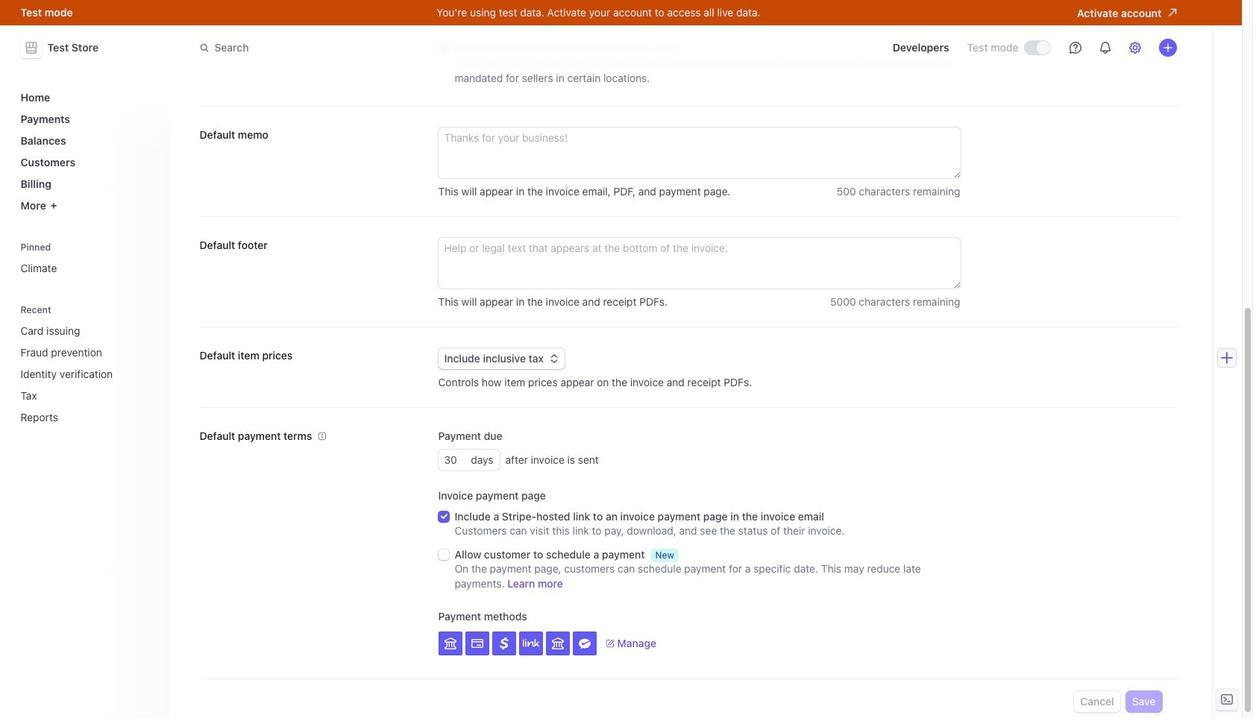 Task type: locate. For each thing, give the bounding box(es) containing it.
None search field
[[191, 34, 612, 62]]

0 horizontal spatial svg image
[[523, 636, 539, 652]]

1 horizontal spatial svg image
[[550, 355, 559, 364]]

None text field
[[438, 450, 471, 471]]

Search text field
[[191, 34, 612, 62]]

1 recent element from the top
[[15, 300, 161, 430]]

core navigation links element
[[15, 85, 161, 218]]

recent element
[[15, 300, 161, 430], [15, 319, 161, 430]]

clear history image
[[146, 306, 155, 315]]

svg image
[[550, 355, 559, 364], [523, 636, 539, 652]]

Thanks for your business! text field
[[438, 128, 961, 178]]



Task type: vqa. For each thing, say whether or not it's contained in the screenshot.
right svg icon
yes



Task type: describe. For each thing, give the bounding box(es) containing it.
pinned element
[[15, 237, 161, 281]]

notifications image
[[1100, 42, 1112, 54]]

0 vertical spatial svg image
[[550, 355, 559, 364]]

settings image
[[1130, 42, 1142, 54]]

Test mode checkbox
[[1025, 41, 1050, 55]]

1 vertical spatial svg image
[[523, 636, 539, 652]]

2 recent element from the top
[[15, 319, 161, 430]]

help image
[[1070, 42, 1082, 54]]

Help or legal text that appears at the bottom of the invoice. text field
[[438, 238, 961, 289]]

edit pins image
[[146, 243, 155, 252]]



